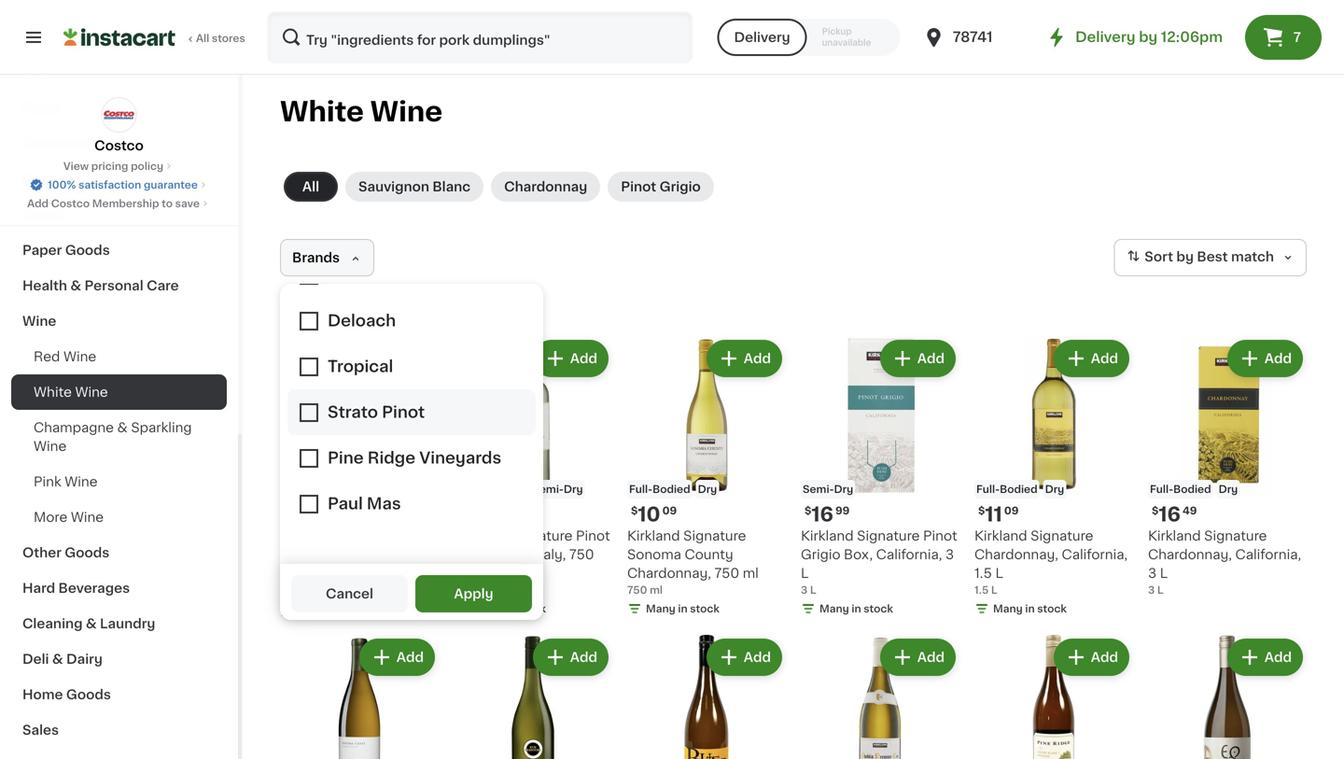 Task type: locate. For each thing, give the bounding box(es) containing it.
laundry
[[100, 617, 155, 630]]

best
[[1197, 250, 1228, 263], [286, 485, 306, 493]]

view pricing policy link
[[63, 159, 175, 174]]

stores
[[212, 33, 245, 43]]

wine right red
[[63, 350, 96, 363]]

many down kirkland signature chardonnay, california, 1.5 l 1.5 l
[[993, 604, 1023, 614]]

l
[[801, 567, 809, 580], [996, 567, 1004, 580], [1160, 567, 1168, 580], [810, 585, 817, 595], [991, 585, 998, 595], [1158, 585, 1164, 595]]

0 horizontal spatial white
[[34, 386, 72, 399]]

all
[[196, 33, 209, 43], [302, 180, 319, 193]]

grigio for kirkland signature pinot grigio friuli, italy, 750 ml
[[454, 548, 493, 561]]

0 horizontal spatial by
[[1139, 30, 1158, 44]]

grigio inside kirkland signature pinot grigio friuli, italy, 750 ml 750 ml
[[454, 548, 493, 561]]

& for health
[[70, 279, 81, 292]]

view pricing policy
[[63, 161, 163, 171]]

$ 11 09
[[978, 505, 1019, 524]]

chardonnay, inside kirkland signature sonoma county chardonnay, 750 ml 750 ml
[[627, 567, 711, 580]]

stock
[[517, 604, 546, 614], [690, 604, 720, 614], [864, 604, 893, 614], [1038, 604, 1067, 614]]

goods inside other goods link
[[65, 546, 110, 559]]

09 inside $ 10 09
[[663, 506, 677, 516]]

1 vertical spatial sauvignon
[[280, 570, 349, 584]]

chardonnay, inside kirkland signature chardonnay, california, 1.5 l 1.5 l
[[975, 548, 1059, 561]]

stock for 10
[[690, 604, 720, 614]]

2 09 from the left
[[1004, 506, 1019, 516]]

09 right "10"
[[663, 506, 677, 516]]

signature for box,
[[857, 529, 920, 542]]

0 vertical spatial 1.5
[[975, 567, 992, 580]]

1 horizontal spatial 09
[[1004, 506, 1019, 516]]

0 horizontal spatial 09
[[663, 506, 677, 516]]

1 horizontal spatial by
[[1177, 250, 1194, 263]]

add button
[[535, 342, 607, 375], [708, 342, 781, 375], [882, 342, 954, 375], [1056, 342, 1128, 375], [1229, 342, 1302, 375], [361, 640, 433, 674], [535, 640, 607, 674], [708, 640, 781, 674], [882, 640, 954, 674], [1056, 640, 1128, 674], [1229, 640, 1302, 674]]

zealand,
[[280, 589, 336, 602]]

0 vertical spatial all
[[196, 33, 209, 43]]

3 california, from the left
[[1236, 548, 1302, 561]]

grigio inside the 'kirkland signature pinot grigio box, california, 3 l 3 l'
[[801, 548, 841, 561]]

3 in from the left
[[852, 604, 861, 614]]

in for 10
[[678, 604, 688, 614]]

4 $ from the left
[[1152, 506, 1159, 516]]

sauvignon left blanc
[[359, 180, 429, 193]]

italy,
[[535, 548, 566, 561]]

$ left 99
[[805, 506, 812, 516]]

9
[[291, 505, 304, 524]]

kirkland up sonoma
[[627, 529, 680, 542]]

chardonnay link
[[491, 172, 601, 202]]

1 horizontal spatial all
[[302, 180, 319, 193]]

& inside health & personal care link
[[70, 279, 81, 292]]

signature inside kirkland signature chardonnay, california, 3 l 3 l
[[1205, 529, 1267, 542]]

& inside "beer & cider" 'link'
[[57, 173, 68, 186]]

full-bodied dry up $ 10 09
[[629, 484, 717, 494]]

california, inside kirkland signature chardonnay, california, 1.5 l 1.5 l
[[1062, 548, 1128, 561]]

1 horizontal spatial bodied
[[1000, 484, 1038, 494]]

0 horizontal spatial costco
[[51, 198, 90, 209]]

full- up '11'
[[977, 484, 1000, 494]]

chardonnay, inside kirkland signature chardonnay, california, 3 l 3 l
[[1148, 548, 1232, 561]]

semi-dry for kirkland signature pinot grigio box, california, 3 l
[[803, 484, 854, 494]]

california, inside kirkland signature chardonnay, california, 3 l 3 l
[[1236, 548, 1302, 561]]

1 stock from the left
[[517, 604, 546, 614]]

product group
[[280, 336, 439, 620], [454, 336, 612, 620], [627, 336, 786, 620], [801, 336, 960, 620], [975, 336, 1133, 620], [1148, 336, 1307, 598], [280, 635, 439, 759], [454, 635, 612, 759], [627, 635, 786, 759], [801, 635, 960, 759], [975, 635, 1133, 759], [1148, 635, 1307, 759]]

paper
[[22, 244, 62, 257]]

09
[[663, 506, 677, 516], [1004, 506, 1019, 516]]

product group containing 10
[[627, 336, 786, 620]]

1 bodied from the left
[[653, 484, 691, 494]]

2 full-bodied dry from the left
[[977, 484, 1065, 494]]

signature inside kirkland signature sonoma county chardonnay, 750 ml 750 ml
[[684, 529, 746, 542]]

& down the beverages
[[86, 617, 97, 630]]

& down white wine link at the left of page
[[117, 421, 128, 434]]

1 vertical spatial white
[[34, 386, 72, 399]]

white up all link
[[280, 99, 364, 125]]

0 horizontal spatial all
[[196, 33, 209, 43]]

0 vertical spatial sauvignon
[[359, 180, 429, 193]]

wine right more
[[71, 511, 104, 524]]

liquor
[[22, 208, 65, 221]]

dry
[[564, 484, 583, 494], [698, 484, 717, 494], [834, 484, 854, 494], [1045, 484, 1065, 494], [1219, 484, 1238, 494]]

10
[[638, 505, 661, 524]]

white wine up all link
[[280, 99, 443, 125]]

pinot for kirkland signature pinot grigio box, california, 3 l
[[923, 529, 958, 542]]

goods up the beverages
[[65, 546, 110, 559]]

0 horizontal spatial full-
[[629, 484, 653, 494]]

cider
[[71, 173, 108, 186]]

$ left 49
[[1152, 506, 1159, 516]]

0 horizontal spatial bodied
[[653, 484, 691, 494]]

$ up sonoma
[[631, 506, 638, 516]]

electronics
[[22, 137, 99, 150]]

$ up kirkland signature chardonnay, california, 1.5 l 1.5 l
[[978, 506, 985, 516]]

stock down the 'kirkland signature pinot grigio box, california, 3 l 3 l'
[[864, 604, 893, 614]]

full- for 11
[[977, 484, 1000, 494]]

many down box,
[[820, 604, 849, 614]]

deli & dairy
[[22, 653, 103, 666]]

white wine up champagne
[[34, 386, 108, 399]]

$ inside $ 16 49
[[1152, 506, 1159, 516]]

goods inside home goods link
[[66, 688, 111, 701]]

costco down 100%
[[51, 198, 90, 209]]

3 full-bodied dry from the left
[[1150, 484, 1238, 494]]

kirkland inside the 'kirkland signature pinot grigio box, california, 3 l 3 l'
[[801, 529, 854, 542]]

bodied up $ 10 09
[[653, 484, 691, 494]]

9 59
[[291, 505, 320, 524]]

all link
[[284, 172, 338, 202]]

0 vertical spatial white wine
[[280, 99, 443, 125]]

sauvignon inside kirkland signature sauvignon blanc, new zealand, 750 ml 750 ml
[[280, 570, 349, 584]]

in down kirkland signature chardonnay, california, 1.5 l 1.5 l
[[1025, 604, 1035, 614]]

2 horizontal spatial grigio
[[801, 548, 841, 561]]

signature inside kirkland signature sauvignon blanc, new zealand, 750 ml 750 ml
[[336, 552, 399, 565]]

$ inside $ 11 09
[[978, 506, 985, 516]]

0 vertical spatial by
[[1139, 30, 1158, 44]]

2 dry from the left
[[698, 484, 717, 494]]

delivery for delivery by 12:06pm
[[1076, 30, 1136, 44]]

Search field
[[269, 13, 691, 62]]

0 horizontal spatial best
[[286, 485, 306, 493]]

chardonnay
[[504, 180, 587, 193]]

pinot inside the 'kirkland signature pinot grigio box, california, 3 l 3 l'
[[923, 529, 958, 542]]

2 $ from the left
[[805, 506, 812, 516]]

wine inside pink wine link
[[65, 475, 98, 488]]

sales
[[22, 724, 59, 737]]

09 for 10
[[663, 506, 677, 516]]

stock down kirkland signature pinot grigio friuli, italy, 750 ml 750 ml on the left bottom of page
[[517, 604, 546, 614]]

dry up kirkland signature chardonnay, california, 1.5 l 1.5 l
[[1045, 484, 1065, 494]]

$ inside $ 10 09
[[631, 506, 638, 516]]

pink
[[34, 475, 61, 488]]

1 16 from the left
[[812, 505, 834, 524]]

2 horizontal spatial california,
[[1236, 548, 1302, 561]]

full-bodied dry for 11
[[977, 484, 1065, 494]]

& right deli
[[52, 653, 63, 666]]

& inside the cleaning & laundry link
[[86, 617, 97, 630]]

seller
[[308, 485, 333, 493]]

1 horizontal spatial delivery
[[1076, 30, 1136, 44]]

many
[[472, 604, 502, 614], [646, 604, 676, 614], [820, 604, 849, 614], [993, 604, 1023, 614]]

wine down champagne
[[34, 440, 67, 453]]

signature for friuli,
[[510, 529, 573, 542]]

full- up $ 16 49
[[1150, 484, 1174, 494]]

wine inside red wine link
[[63, 350, 96, 363]]

by for sort
[[1177, 250, 1194, 263]]

semi- for kirkland signature pinot grigio friuli, italy, 750 ml
[[533, 484, 564, 494]]

guarantee
[[144, 180, 198, 190]]

1 vertical spatial costco
[[51, 198, 90, 209]]

& for cleaning
[[86, 617, 97, 630]]

bodied for 11
[[1000, 484, 1038, 494]]

all for all
[[302, 180, 319, 193]]

kirkland inside kirkland signature sauvignon blanc, new zealand, 750 ml 750 ml
[[280, 552, 333, 565]]

0 horizontal spatial delivery
[[734, 31, 790, 44]]

0 horizontal spatial semi-dry
[[533, 484, 583, 494]]

home goods
[[22, 688, 111, 701]]

0 vertical spatial goods
[[65, 244, 110, 257]]

2 many from the left
[[646, 604, 676, 614]]

signature for chardonnay,
[[684, 529, 746, 542]]

0 vertical spatial white
[[280, 99, 364, 125]]

4 in from the left
[[1025, 604, 1035, 614]]

2 in from the left
[[678, 604, 688, 614]]

2 semi- from the left
[[803, 484, 834, 494]]

3 dry from the left
[[834, 484, 854, 494]]

by right sort
[[1177, 250, 1194, 263]]

2 stock from the left
[[690, 604, 720, 614]]

delivery
[[1076, 30, 1136, 44], [734, 31, 790, 44]]

kirkland inside kirkland signature sonoma county chardonnay, 750 ml 750 ml
[[627, 529, 680, 542]]

sales link
[[11, 712, 227, 748]]

0 horizontal spatial white wine
[[34, 386, 108, 399]]

best left seller
[[286, 485, 306, 493]]

1 horizontal spatial semi-
[[803, 484, 834, 494]]

0 horizontal spatial pinot
[[576, 529, 610, 542]]

3 many in stock from the left
[[820, 604, 893, 614]]

semi-dry up $7.09 element
[[533, 484, 583, 494]]

goods for paper goods
[[65, 244, 110, 257]]

baby
[[22, 66, 57, 79]]

signature inside kirkland signature pinot grigio friuli, italy, 750 ml 750 ml
[[510, 529, 573, 542]]

1 semi- from the left
[[533, 484, 564, 494]]

best seller
[[286, 485, 333, 493]]

by inside "field"
[[1177, 250, 1194, 263]]

1 semi-dry from the left
[[533, 484, 583, 494]]

dry for 16
[[1219, 484, 1238, 494]]

3 $ from the left
[[978, 506, 985, 516]]

white wine
[[280, 99, 443, 125], [34, 386, 108, 399]]

more wine
[[34, 511, 104, 524]]

2 bodied from the left
[[1000, 484, 1038, 494]]

wine down health
[[22, 315, 56, 328]]

white
[[280, 99, 364, 125], [34, 386, 72, 399]]

goods down dairy in the bottom left of the page
[[66, 688, 111, 701]]

4 stock from the left
[[1038, 604, 1067, 614]]

dry up kirkland signature chardonnay, california, 3 l 3 l
[[1219, 484, 1238, 494]]

0 vertical spatial best
[[1197, 250, 1228, 263]]

1 09 from the left
[[663, 506, 677, 516]]

1 vertical spatial by
[[1177, 250, 1194, 263]]

2 1.5 from the top
[[975, 585, 989, 595]]

in for 16
[[852, 604, 861, 614]]

kirkland down $ 16 49
[[1148, 529, 1201, 542]]

09 right '11'
[[1004, 506, 1019, 516]]

to
[[162, 198, 173, 209]]

3 full- from the left
[[1150, 484, 1174, 494]]

1 horizontal spatial full-bodied dry
[[977, 484, 1065, 494]]

1 horizontal spatial pinot
[[621, 180, 657, 193]]

many in stock down kirkland signature sonoma county chardonnay, 750 ml 750 ml
[[646, 604, 720, 614]]

many in stock down apply
[[472, 604, 546, 614]]

many in stock down the 'kirkland signature pinot grigio box, california, 3 l 3 l'
[[820, 604, 893, 614]]

save
[[175, 198, 200, 209]]

other goods
[[22, 546, 110, 559]]

0 horizontal spatial grigio
[[454, 548, 493, 561]]

semi- up $7.09 element
[[533, 484, 564, 494]]

health & personal care
[[22, 279, 179, 292]]

09 for 11
[[1004, 506, 1019, 516]]

costco up view pricing policy link
[[94, 139, 144, 152]]

semi-
[[533, 484, 564, 494], [803, 484, 834, 494]]

2 16 from the left
[[1159, 505, 1181, 524]]

pinot inside kirkland signature pinot grigio friuli, italy, 750 ml 750 ml
[[576, 529, 610, 542]]

dry up 99
[[834, 484, 854, 494]]

1 many from the left
[[472, 604, 502, 614]]

champagne & sparkling wine
[[34, 421, 192, 453]]

1 horizontal spatial california,
[[1062, 548, 1128, 561]]

0 horizontal spatial semi-
[[533, 484, 564, 494]]

dry up county on the right of the page
[[698, 484, 717, 494]]

by left 12:06pm
[[1139, 30, 1158, 44]]

1 horizontal spatial chardonnay,
[[975, 548, 1059, 561]]

goods up health & personal care
[[65, 244, 110, 257]]

$ inside $ 16 99
[[805, 506, 812, 516]]

None search field
[[267, 11, 693, 63]]

4 dry from the left
[[1045, 484, 1065, 494]]

1 full- from the left
[[629, 484, 653, 494]]

2 horizontal spatial bodied
[[1174, 484, 1211, 494]]

chardonnay, down sonoma
[[627, 567, 711, 580]]

chardonnay,
[[975, 548, 1059, 561], [1148, 548, 1232, 561], [627, 567, 711, 580]]

2 semi-dry from the left
[[803, 484, 854, 494]]

full-
[[629, 484, 653, 494], [977, 484, 1000, 494], [1150, 484, 1174, 494]]

many in stock down kirkland signature chardonnay, california, 1.5 l 1.5 l
[[993, 604, 1067, 614]]

kirkland signature sauvignon blanc, new zealand, 750 ml 750 ml
[[280, 552, 425, 618]]

0 horizontal spatial full-bodied dry
[[629, 484, 717, 494]]

best inside best match sort by "field"
[[1197, 250, 1228, 263]]

0 horizontal spatial 16
[[812, 505, 834, 524]]

pinot grigio link
[[608, 172, 714, 202]]

kirkland for kirkland signature pinot grigio friuli, italy, 750 ml
[[454, 529, 507, 542]]

& inside the champagne & sparkling wine
[[117, 421, 128, 434]]

delivery inside button
[[734, 31, 790, 44]]

2 vertical spatial goods
[[66, 688, 111, 701]]

stock for 16
[[864, 604, 893, 614]]

apply
[[454, 587, 494, 600]]

signature for new
[[336, 552, 399, 565]]

1 horizontal spatial best
[[1197, 250, 1228, 263]]

& for champagne
[[117, 421, 128, 434]]

stock down kirkland signature chardonnay, california, 1.5 l 1.5 l
[[1038, 604, 1067, 614]]

kirkland down $ 11 09
[[975, 529, 1028, 542]]

dry up $7.09 element
[[564, 484, 583, 494]]

2 full- from the left
[[977, 484, 1000, 494]]

full-bodied dry up 49
[[1150, 484, 1238, 494]]

sauvignon
[[359, 180, 429, 193], [280, 570, 349, 584]]

semi-dry for kirkland signature pinot grigio friuli, italy, 750 ml
[[533, 484, 583, 494]]

full-bodied dry
[[629, 484, 717, 494], [977, 484, 1065, 494], [1150, 484, 1238, 494]]

costco inside add costco membership to save link
[[51, 198, 90, 209]]

1 vertical spatial goods
[[65, 546, 110, 559]]

1 vertical spatial all
[[302, 180, 319, 193]]

grigio
[[660, 180, 701, 193], [454, 548, 493, 561], [801, 548, 841, 561]]

bodied up $ 11 09
[[1000, 484, 1038, 494]]

signature for 1.5
[[1031, 529, 1094, 542]]

1 horizontal spatial sauvignon
[[359, 180, 429, 193]]

kirkland inside kirkland signature chardonnay, california, 1.5 l 1.5 l
[[975, 529, 1028, 542]]

2 horizontal spatial full-
[[1150, 484, 1174, 494]]

0 horizontal spatial california,
[[876, 548, 942, 561]]

1 full-bodied dry from the left
[[629, 484, 717, 494]]

semi-dry up $ 16 99
[[803, 484, 854, 494]]

& inside deli & dairy link
[[52, 653, 63, 666]]

2 california, from the left
[[1062, 548, 1128, 561]]

dry for 10
[[698, 484, 717, 494]]

1 vertical spatial best
[[286, 485, 306, 493]]

full-bodied dry up $ 11 09
[[977, 484, 1065, 494]]

wine up champagne
[[75, 386, 108, 399]]

1 horizontal spatial full-
[[977, 484, 1000, 494]]

Best match Sort by field
[[1114, 239, 1307, 276]]

bodied for 10
[[653, 484, 691, 494]]

0 horizontal spatial sauvignon
[[280, 570, 349, 584]]

delivery by 12:06pm link
[[1046, 26, 1223, 49]]

49
[[1183, 506, 1197, 516]]

sonoma
[[627, 548, 681, 561]]

in down kirkland signature pinot grigio friuli, italy, 750 ml 750 ml on the left bottom of page
[[505, 604, 514, 614]]

bodied up 49
[[1174, 484, 1211, 494]]

78741
[[953, 30, 993, 44]]

add
[[27, 198, 49, 209], [570, 352, 598, 365], [744, 352, 771, 365], [918, 352, 945, 365], [1091, 352, 1119, 365], [1265, 352, 1292, 365], [397, 651, 424, 664], [570, 651, 598, 664], [744, 651, 771, 664], [918, 651, 945, 664], [1091, 651, 1119, 664], [1265, 651, 1292, 664]]

16 left 49
[[1159, 505, 1181, 524]]

& right health
[[70, 279, 81, 292]]

grigio for kirkland signature pinot grigio box, california, 3 l
[[801, 548, 841, 561]]

in down the 'kirkland signature pinot grigio box, california, 3 l 3 l'
[[852, 604, 861, 614]]

2 horizontal spatial full-bodied dry
[[1150, 484, 1238, 494]]

sauvignon up zealand, at the bottom of the page
[[280, 570, 349, 584]]

100% satisfaction guarantee button
[[29, 174, 209, 192]]

sauvignon blanc link
[[345, 172, 484, 202]]

& down view
[[57, 173, 68, 186]]

1 vertical spatial 1.5
[[975, 585, 989, 595]]

in down kirkland signature sonoma county chardonnay, 750 ml 750 ml
[[678, 604, 688, 614]]

1 horizontal spatial semi-dry
[[803, 484, 854, 494]]

many down apply
[[472, 604, 502, 614]]

goods inside paper goods link
[[65, 244, 110, 257]]

wine up sauvignon blanc link
[[370, 99, 443, 125]]

chardonnay, down $ 16 49
[[1148, 548, 1232, 561]]

kirkland signature sonoma county chardonnay, 750 ml 750 ml
[[627, 529, 759, 595]]

wine right pink
[[65, 475, 98, 488]]

costco
[[94, 139, 144, 152], [51, 198, 90, 209]]

signature inside the 'kirkland signature pinot grigio box, california, 3 l 3 l'
[[857, 529, 920, 542]]

many in stock for 10
[[646, 604, 720, 614]]

all up brands
[[302, 180, 319, 193]]

costco link
[[94, 97, 144, 155]]

kirkland inside kirkland signature pinot grigio friuli, italy, 750 ml 750 ml
[[454, 529, 507, 542]]

&
[[57, 173, 68, 186], [70, 279, 81, 292], [117, 421, 128, 434], [86, 617, 97, 630], [52, 653, 63, 666]]

full-bodied dry for 16
[[1150, 484, 1238, 494]]

pinot
[[621, 180, 657, 193], [576, 529, 610, 542], [923, 529, 958, 542]]

kirkland signature chardonnay, california, 1.5 l 1.5 l
[[975, 529, 1128, 595]]

kirkland up friuli,
[[454, 529, 507, 542]]

1 horizontal spatial 16
[[1159, 505, 1181, 524]]

16 left 99
[[812, 505, 834, 524]]

california, for 1.5
[[1062, 548, 1128, 561]]

best for best seller
[[286, 485, 306, 493]]

2 horizontal spatial chardonnay,
[[1148, 548, 1232, 561]]

09 inside $ 11 09
[[1004, 506, 1019, 516]]

2 horizontal spatial pinot
[[923, 529, 958, 542]]

chardonnay, down $ 11 09
[[975, 548, 1059, 561]]

apply button
[[415, 575, 532, 612]]

in
[[505, 604, 514, 614], [678, 604, 688, 614], [852, 604, 861, 614], [1025, 604, 1035, 614]]

1 california, from the left
[[876, 548, 942, 561]]

signature inside kirkland signature chardonnay, california, 1.5 l 1.5 l
[[1031, 529, 1094, 542]]

white down red
[[34, 386, 72, 399]]

product group containing 11
[[975, 336, 1133, 620]]

many down sonoma
[[646, 604, 676, 614]]

best left match
[[1197, 250, 1228, 263]]

1 $ from the left
[[631, 506, 638, 516]]

view
[[63, 161, 89, 171]]

5 dry from the left
[[1219, 484, 1238, 494]]

4 many from the left
[[993, 604, 1023, 614]]

2 many in stock from the left
[[646, 604, 720, 614]]

0 vertical spatial costco
[[94, 139, 144, 152]]

full- up "10"
[[629, 484, 653, 494]]

best match
[[1197, 250, 1274, 263]]

4 many in stock from the left
[[993, 604, 1067, 614]]

full- for 10
[[629, 484, 653, 494]]

kirkland up zealand, at the bottom of the page
[[280, 552, 333, 565]]

3 bodied from the left
[[1174, 484, 1211, 494]]

0 horizontal spatial chardonnay,
[[627, 567, 711, 580]]

all left stores
[[196, 33, 209, 43]]

kirkland down $ 16 99
[[801, 529, 854, 542]]

3 many from the left
[[820, 604, 849, 614]]

stock down kirkland signature sonoma county chardonnay, 750 ml 750 ml
[[690, 604, 720, 614]]

bodied for 16
[[1174, 484, 1211, 494]]

semi- for kirkland signature pinot grigio box, california, 3 l
[[803, 484, 834, 494]]

baby link
[[11, 55, 227, 91]]

1 horizontal spatial white
[[280, 99, 364, 125]]

semi- up $ 16 99
[[803, 484, 834, 494]]

sauvignon blanc
[[359, 180, 471, 193]]

3 stock from the left
[[864, 604, 893, 614]]



Task type: vqa. For each thing, say whether or not it's contained in the screenshot.
nutrients
no



Task type: describe. For each thing, give the bounding box(es) containing it.
hard beverages
[[22, 582, 130, 595]]

deli
[[22, 653, 49, 666]]

goods for other goods
[[65, 546, 110, 559]]

all stores link
[[63, 11, 246, 63]]

sort by
[[1145, 250, 1194, 263]]

more
[[34, 511, 67, 524]]

chardonnay, for 1.5
[[975, 548, 1059, 561]]

wine link
[[11, 303, 227, 339]]

beer & cider
[[22, 173, 108, 186]]

pricing
[[91, 161, 128, 171]]

deli & dairy link
[[11, 641, 227, 677]]

$ 10 09
[[631, 505, 677, 524]]

$ for $ 16 49
[[1152, 506, 1159, 516]]

chardonnay, for 3
[[1148, 548, 1232, 561]]

kirkland inside kirkland signature chardonnay, california, 3 l 3 l
[[1148, 529, 1201, 542]]

kirkland for kirkland signature pinot grigio box, california, 3 l
[[801, 529, 854, 542]]

11
[[985, 505, 1003, 524]]

beverages
[[58, 582, 130, 595]]

sort
[[1145, 250, 1174, 263]]

delivery button
[[718, 19, 807, 56]]

kirkland for kirkland signature chardonnay, california, 1.5 l
[[975, 529, 1028, 542]]

hard beverages link
[[11, 570, 227, 606]]

personal
[[84, 279, 143, 292]]

hard
[[22, 582, 55, 595]]

brands
[[292, 251, 340, 264]]

delivery for delivery
[[734, 31, 790, 44]]

policy
[[131, 161, 163, 171]]

sparkling
[[131, 421, 192, 434]]

$7.09 element
[[454, 502, 612, 527]]

full- for 16
[[1150, 484, 1174, 494]]

white wine link
[[11, 374, 227, 410]]

signature for 3
[[1205, 529, 1267, 542]]

add costco membership to save
[[27, 198, 200, 209]]

pinot grigio
[[621, 180, 701, 193]]

wine inside the champagne & sparkling wine
[[34, 440, 67, 453]]

paper goods
[[22, 244, 110, 257]]

many in stock for 16
[[820, 604, 893, 614]]

7
[[1294, 31, 1302, 44]]

by for delivery
[[1139, 30, 1158, 44]]

delivery by 12:06pm
[[1076, 30, 1223, 44]]

health
[[22, 279, 67, 292]]

instacart logo image
[[63, 26, 176, 49]]

kirkland for kirkland signature sonoma county chardonnay, 750 ml
[[627, 529, 680, 542]]

many for 11
[[993, 604, 1023, 614]]

new
[[396, 570, 425, 584]]

pink wine
[[34, 475, 98, 488]]

product group containing 9
[[280, 336, 439, 620]]

costco logo image
[[101, 97, 137, 133]]

cancel
[[326, 587, 373, 600]]

red wine link
[[11, 339, 227, 374]]

liquor link
[[11, 197, 227, 232]]

goods for home goods
[[66, 688, 111, 701]]

champagne & sparkling wine link
[[11, 410, 227, 464]]

99
[[836, 506, 850, 516]]

kirkland signature pinot grigio friuli, italy, 750 ml 750 ml
[[454, 529, 610, 595]]

$ for $ 10 09
[[631, 506, 638, 516]]

cleaning
[[22, 617, 83, 630]]

pinot for kirkland signature pinot grigio friuli, italy, 750 ml
[[576, 529, 610, 542]]

satisfaction
[[79, 180, 141, 190]]

beer & cider link
[[11, 162, 227, 197]]

1 many in stock from the left
[[472, 604, 546, 614]]

care
[[147, 279, 179, 292]]

all stores
[[196, 33, 245, 43]]

1 in from the left
[[505, 604, 514, 614]]

78741 button
[[923, 11, 1035, 63]]

& for beer
[[57, 173, 68, 186]]

100% satisfaction guarantee
[[48, 180, 198, 190]]

many in stock for 11
[[993, 604, 1067, 614]]

1 horizontal spatial white wine
[[280, 99, 443, 125]]

county
[[685, 548, 734, 561]]

paper goods link
[[11, 232, 227, 268]]

floral
[[22, 102, 60, 115]]

electronics link
[[11, 126, 227, 162]]

pink wine link
[[11, 464, 227, 500]]

kirkland signature chardonnay, california, 3 l 3 l
[[1148, 529, 1302, 595]]

16 for $ 16 99
[[812, 505, 834, 524]]

blanc
[[433, 180, 471, 193]]

in for 11
[[1025, 604, 1035, 614]]

1 1.5 from the top
[[975, 567, 992, 580]]

box,
[[844, 548, 873, 561]]

many for 10
[[646, 604, 676, 614]]

dry for 11
[[1045, 484, 1065, 494]]

59
[[306, 506, 320, 516]]

1 vertical spatial white wine
[[34, 386, 108, 399]]

wine inside white wine link
[[75, 386, 108, 399]]

12:06pm
[[1161, 30, 1223, 44]]

cleaning & laundry link
[[11, 606, 227, 641]]

$ 16 99
[[805, 505, 850, 524]]

floral link
[[11, 91, 227, 126]]

wine inside 'wine' link
[[22, 315, 56, 328]]

1 dry from the left
[[564, 484, 583, 494]]

& for deli
[[52, 653, 63, 666]]

blanc,
[[352, 570, 392, 584]]

1 horizontal spatial costco
[[94, 139, 144, 152]]

red wine
[[34, 350, 96, 363]]

match
[[1231, 250, 1274, 263]]

1 horizontal spatial grigio
[[660, 180, 701, 193]]

california, inside the 'kirkland signature pinot grigio box, california, 3 l 3 l'
[[876, 548, 942, 561]]

best for best match
[[1197, 250, 1228, 263]]

health & personal care link
[[11, 268, 227, 303]]

home
[[22, 688, 63, 701]]

friuli,
[[497, 548, 531, 561]]

more wine link
[[11, 500, 227, 535]]

$ for $ 11 09
[[978, 506, 985, 516]]

service type group
[[718, 19, 901, 56]]

brands button
[[280, 239, 374, 276]]

red
[[34, 350, 60, 363]]

$ for $ 16 99
[[805, 506, 812, 516]]

16 for $ 16 49
[[1159, 505, 1181, 524]]

beer
[[22, 173, 54, 186]]

all for all stores
[[196, 33, 209, 43]]

wine inside more wine link
[[71, 511, 104, 524]]

stock for 11
[[1038, 604, 1067, 614]]

california, for 3
[[1236, 548, 1302, 561]]

other
[[22, 546, 62, 559]]

7 button
[[1246, 15, 1322, 60]]

many for 16
[[820, 604, 849, 614]]

dairy
[[66, 653, 103, 666]]

add costco membership to save link
[[27, 196, 211, 211]]

100%
[[48, 180, 76, 190]]

full-bodied dry for 10
[[629, 484, 717, 494]]

cleaning & laundry
[[22, 617, 155, 630]]



